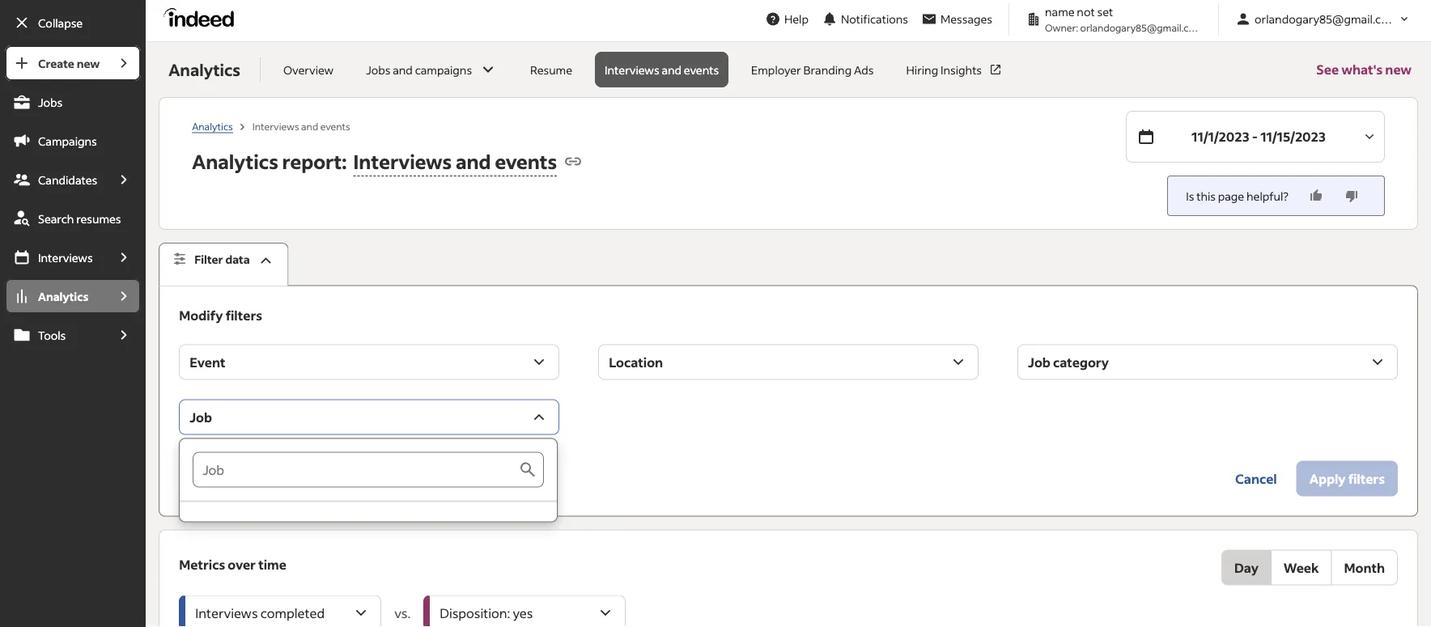 Task type: vqa. For each thing, say whether or not it's contained in the screenshot.
orlandogary85@gmail.com inside Name Not Set Owner: Orlandogary85@Gmail.Com
yes



Task type: locate. For each thing, give the bounding box(es) containing it.
interviews link
[[5, 240, 107, 275]]

see what's new
[[1317, 61, 1412, 78]]

job button
[[179, 400, 560, 435]]

11/1/2023 - 11/15/2023
[[1192, 128, 1326, 145]]

0 horizontal spatial job
[[190, 409, 212, 426]]

1 horizontal spatial jobs
[[366, 62, 391, 77]]

clear
[[179, 470, 212, 487]]

orlandogary85@gmail.com
[[1255, 12, 1398, 26], [1080, 21, 1203, 34]]

events up report:
[[320, 120, 350, 132]]

new right what's
[[1386, 61, 1412, 78]]

new right create
[[77, 56, 100, 70]]

time
[[258, 556, 286, 573]]

1 horizontal spatial analytics link
[[192, 120, 233, 133]]

candidates
[[38, 172, 97, 187]]

data
[[225, 252, 250, 267]]

jobs for jobs
[[38, 95, 63, 109]]

event
[[190, 354, 225, 370]]

report:
[[282, 149, 347, 174]]

job list box
[[180, 439, 557, 522]]

job left category
[[1028, 354, 1051, 370]]

1 vertical spatial analytics link
[[5, 279, 107, 314]]

name not set owner: orlandogary85@gmail.com element
[[1019, 3, 1209, 35]]

what's
[[1342, 61, 1383, 78]]

0 horizontal spatial events
[[320, 120, 350, 132]]

-
[[1252, 128, 1258, 145]]

1 vertical spatial events
[[320, 120, 350, 132]]

and
[[393, 62, 413, 77], [662, 62, 682, 77], [301, 120, 318, 132], [456, 149, 491, 174]]

11/15/2023
[[1261, 128, 1326, 145]]

0 vertical spatial events
[[684, 62, 719, 77]]

1 horizontal spatial orlandogary85@gmail.com
[[1255, 12, 1398, 26]]

set
[[1097, 4, 1113, 19]]

Job field
[[193, 452, 518, 488]]

is
[[1186, 189, 1194, 203]]

indeed home image
[[164, 8, 241, 27]]

jobs inside button
[[366, 62, 391, 77]]

hiring
[[906, 62, 939, 77]]

show shareable url image
[[564, 152, 583, 171]]

job
[[1028, 354, 1051, 370], [190, 409, 212, 426]]

job down event
[[190, 409, 212, 426]]

jobs down create new link
[[38, 95, 63, 109]]

notifications
[[841, 12, 908, 26]]

menu bar containing create new
[[0, 45, 146, 627]]

filter data
[[194, 252, 250, 267]]

0 vertical spatial jobs
[[366, 62, 391, 77]]

see what's new button
[[1317, 42, 1412, 97]]

help button
[[759, 4, 815, 34]]

analytics
[[169, 59, 240, 80], [192, 120, 233, 132], [192, 149, 278, 174], [38, 289, 88, 304]]

2 vertical spatial events
[[495, 149, 557, 174]]

jobs
[[366, 62, 391, 77], [38, 95, 63, 109]]

filters right modify
[[226, 307, 262, 324]]

orlandogary85@gmail.com down set
[[1080, 21, 1203, 34]]

event button
[[179, 345, 560, 380]]

name
[[1045, 4, 1075, 19]]

not
[[1077, 4, 1095, 19]]

job inside dropdown button
[[190, 409, 212, 426]]

filters
[[226, 307, 262, 324], [231, 470, 268, 487]]

0 horizontal spatial orlandogary85@gmail.com
[[1080, 21, 1203, 34]]

all
[[214, 470, 229, 487]]

see
[[1317, 61, 1339, 78]]

tools link
[[5, 317, 107, 353]]

events
[[684, 62, 719, 77], [320, 120, 350, 132], [495, 149, 557, 174]]

helpful?
[[1247, 189, 1289, 203]]

1 vertical spatial jobs
[[38, 95, 63, 109]]

create new
[[38, 56, 100, 70]]

interviews
[[605, 62, 660, 77], [252, 120, 299, 132], [353, 149, 452, 174], [38, 250, 93, 265]]

new inside create new link
[[77, 56, 100, 70]]

search resumes
[[38, 211, 121, 226]]

0 horizontal spatial new
[[77, 56, 100, 70]]

11/1/2023
[[1192, 128, 1250, 145]]

day
[[1235, 560, 1259, 576]]

resume link
[[521, 52, 582, 87]]

jobs and campaigns
[[366, 62, 472, 77]]

1 vertical spatial job
[[190, 409, 212, 426]]

1 horizontal spatial job
[[1028, 354, 1051, 370]]

orlandogary85@gmail.com up see
[[1255, 12, 1398, 26]]

candidates link
[[5, 162, 107, 198]]

0 horizontal spatial jobs
[[38, 95, 63, 109]]

modify
[[179, 307, 223, 324]]

1 vertical spatial interviews and events
[[252, 120, 350, 132]]

insights
[[941, 62, 982, 77]]

hiring insights link
[[897, 52, 1013, 87]]

hiring insights
[[906, 62, 982, 77]]

0 vertical spatial job
[[1028, 354, 1051, 370]]

page
[[1218, 189, 1245, 203]]

1 horizontal spatial interviews and events
[[605, 62, 719, 77]]

filters right all
[[231, 470, 268, 487]]

create new link
[[5, 45, 107, 81]]

collapse button
[[5, 5, 141, 40]]

0 vertical spatial analytics link
[[192, 120, 233, 133]]

1 horizontal spatial events
[[495, 149, 557, 174]]

interviews and events
[[605, 62, 719, 77], [252, 120, 350, 132]]

events left show shareable url icon
[[495, 149, 557, 174]]

clear all filters
[[179, 470, 268, 487]]

new
[[77, 56, 100, 70], [1386, 61, 1412, 78]]

search
[[38, 211, 74, 226]]

0 horizontal spatial analytics link
[[5, 279, 107, 314]]

filter
[[194, 252, 223, 267]]

analytics link
[[192, 120, 233, 133], [5, 279, 107, 314]]

1 horizontal spatial new
[[1386, 61, 1412, 78]]

collapse
[[38, 15, 83, 30]]

1 vertical spatial filters
[[231, 470, 268, 487]]

jobs left 'campaigns'
[[366, 62, 391, 77]]

2 horizontal spatial events
[[684, 62, 719, 77]]

this page is not helpful image
[[1344, 188, 1360, 204]]

job inside popup button
[[1028, 354, 1051, 370]]

new inside see what's new button
[[1386, 61, 1412, 78]]

interviews and events button
[[347, 144, 557, 179]]

this page is helpful image
[[1308, 188, 1325, 204]]

events inside interviews and events link
[[684, 62, 719, 77]]

events left employer at the right of the page
[[684, 62, 719, 77]]

jobs link
[[5, 84, 141, 120]]

branding
[[804, 62, 852, 77]]

vs.
[[394, 605, 411, 621]]

menu bar
[[0, 45, 146, 627]]



Task type: describe. For each thing, give the bounding box(es) containing it.
orlandogary85@gmail.com inside name not set owner: orlandogary85@gmail.com
[[1080, 21, 1203, 34]]

owner:
[[1045, 21, 1079, 34]]

job category
[[1028, 354, 1109, 370]]

messages link
[[915, 4, 999, 34]]

campaigns
[[38, 134, 97, 148]]

metrics over time
[[179, 556, 286, 573]]

search resumes link
[[5, 201, 141, 236]]

0 vertical spatial interviews and events
[[605, 62, 719, 77]]

month
[[1344, 560, 1385, 576]]

cancel button
[[1223, 461, 1290, 497]]

ads
[[854, 62, 874, 77]]

is this page helpful?
[[1186, 189, 1289, 203]]

this
[[1197, 189, 1216, 203]]

job for job
[[190, 409, 212, 426]]

clear all filters button
[[179, 461, 268, 497]]

analytics report: interviews and events
[[192, 149, 557, 174]]

name not set owner: orlandogary85@gmail.com
[[1045, 4, 1203, 34]]

create
[[38, 56, 74, 70]]

notifications button
[[815, 1, 915, 37]]

campaigns link
[[5, 123, 141, 159]]

resumes
[[76, 211, 121, 226]]

jobs and campaigns button
[[356, 52, 508, 87]]

week
[[1284, 560, 1319, 576]]

job for job category
[[1028, 354, 1051, 370]]

job category button
[[1018, 345, 1398, 380]]

location button
[[598, 345, 979, 380]]

and inside button
[[393, 62, 413, 77]]

overview link
[[274, 52, 343, 87]]

0 horizontal spatial interviews and events
[[252, 120, 350, 132]]

location
[[609, 354, 663, 370]]

tools
[[38, 328, 66, 342]]

employer branding ads
[[751, 62, 874, 77]]

employer branding ads link
[[742, 52, 884, 87]]

help
[[784, 12, 809, 26]]

category
[[1053, 354, 1109, 370]]

messages
[[941, 12, 993, 26]]

modify filters
[[179, 307, 262, 324]]

orlandogary85@gmail.com button
[[1229, 4, 1418, 34]]

employer
[[751, 62, 801, 77]]

jobs for jobs and campaigns
[[366, 62, 391, 77]]

interviews and events link
[[595, 52, 729, 87]]

over
[[228, 556, 256, 573]]

filter data button
[[159, 243, 289, 286]]

resume
[[530, 62, 572, 77]]

0 vertical spatial filters
[[226, 307, 262, 324]]

metrics
[[179, 556, 225, 573]]

campaigns
[[415, 62, 472, 77]]

orlandogary85@gmail.com inside popup button
[[1255, 12, 1398, 26]]

overview
[[283, 62, 334, 77]]

filters inside button
[[231, 470, 268, 487]]

cancel
[[1236, 470, 1277, 487]]



